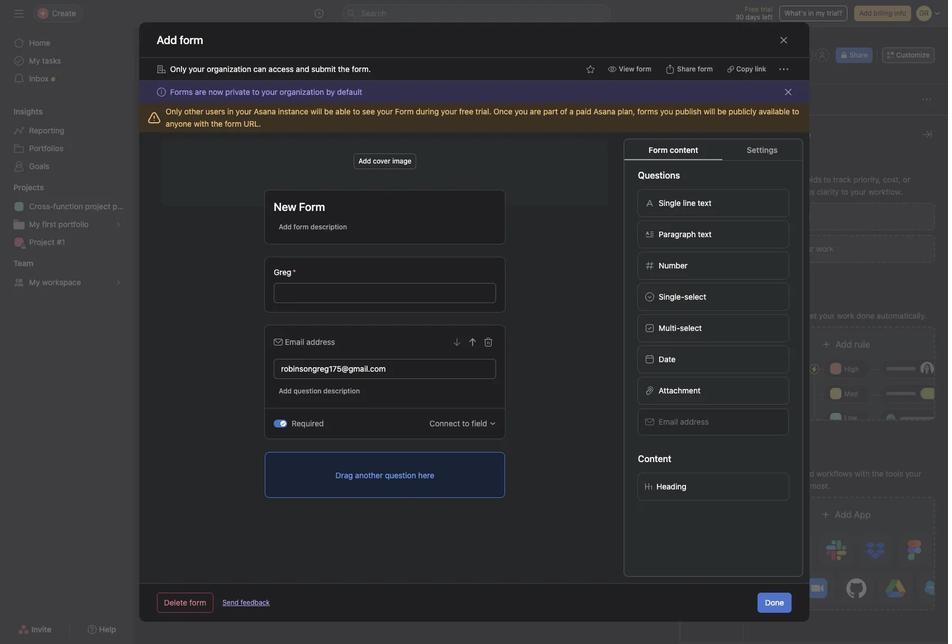 Task type: vqa. For each thing, say whether or not it's contained in the screenshot.
second the Add task IMAGE from the right
no



Task type: describe. For each thing, give the bounding box(es) containing it.
time your work
[[778, 244, 834, 254]]

paragraph text
[[658, 230, 711, 239]]

can
[[253, 64, 266, 74]]

work inside button
[[816, 244, 834, 254]]

able
[[335, 107, 351, 116]]

close this dialog image
[[779, 35, 788, 44]]

cross-
[[29, 202, 53, 211]]

multi-
[[658, 324, 680, 333]]

greg
[[274, 268, 291, 277]]

copy link button
[[722, 61, 771, 77]]

default
[[337, 87, 362, 97]]

task templates
[[696, 387, 727, 405]]

copy
[[736, 65, 753, 73]]

add section
[[165, 201, 215, 211]]

search list box
[[342, 4, 610, 22]]

settings
[[747, 145, 778, 155]]

0 vertical spatial organization
[[207, 64, 251, 74]]

select for multi-
[[680, 324, 702, 333]]

time your work button
[[757, 235, 935, 263]]

publish
[[675, 107, 702, 116]]

2 text from the top
[[698, 230, 711, 239]]

here
[[418, 471, 434, 480]]

left
[[762, 13, 773, 21]]

trial.
[[476, 107, 491, 116]]

to inside dropdown button
[[462, 419, 469, 429]]

drag
[[335, 471, 353, 480]]

your left free
[[441, 107, 457, 116]]

part
[[543, 107, 558, 116]]

delete form button
[[157, 593, 214, 613]]

select for single-
[[684, 292, 706, 302]]

1 vertical spatial address
[[680, 417, 709, 427]]

close image
[[784, 88, 793, 97]]

whatever
[[757, 187, 790, 197]]

other
[[184, 107, 203, 116]]

your down board link
[[262, 87, 278, 97]]

invite button
[[11, 620, 59, 640]]

1 horizontal spatial organization
[[280, 87, 324, 97]]

templates
[[696, 397, 727, 405]]

delete
[[164, 598, 187, 608]]

copy link
[[736, 65, 766, 73]]

send feedback link
[[222, 598, 270, 608]]

the left form.
[[338, 64, 350, 74]]

multi-select
[[658, 324, 702, 333]]

your inside use custom fields to track priority, cost, or whatever brings clarity to your workflow.
[[851, 187, 866, 197]]

task for task name
[[150, 121, 164, 130]]

rule
[[780, 311, 794, 321]]

form.
[[352, 64, 371, 74]]

0 vertical spatial are
[[195, 87, 206, 97]]

1 asana from the left
[[254, 107, 276, 116]]

drag another question here
[[335, 471, 434, 480]]

share form
[[677, 65, 713, 73]]

0 horizontal spatial address
[[306, 337, 335, 347]]

form inside only other users in your asana instance will be able to see your form during your free trial.  once you are part of a paid asana plan, forms you publish will be publicly available to anyone with the form url.
[[225, 119, 242, 129]]

add question description
[[279, 387, 360, 396]]

available
[[759, 107, 790, 116]]

first
[[42, 220, 56, 229]]

gr button
[[784, 49, 798, 62]]

line
[[683, 198, 695, 208]]

heading
[[656, 482, 686, 492]]

field inside dropdown button
[[471, 419, 487, 429]]

image
[[392, 157, 411, 165]]

single line text
[[658, 198, 711, 208]]

portfolios link
[[7, 140, 127, 158]]

only for only other users in your asana instance will be able to see your form during your free trial.  once you are part of a paid asana plan, forms you publish will be publicly available to anyone with the form url.
[[166, 107, 182, 116]]

name
[[166, 121, 183, 130]]

#1
[[57, 237, 65, 247]]

0 horizontal spatial customize
[[757, 128, 811, 141]]

0 vertical spatial email address
[[285, 337, 335, 347]]

single-
[[658, 292, 684, 302]]

hide sidebar image
[[15, 9, 23, 18]]

single-select
[[658, 292, 706, 302]]

close details image
[[923, 130, 932, 139]]

add a rule to get your work done automatically.
[[757, 311, 926, 321]]

remove field image
[[484, 338, 493, 347]]

2 will from the left
[[704, 107, 715, 116]]

my for my first portfolio
[[29, 220, 40, 229]]

send feedback
[[222, 599, 270, 607]]

1 vertical spatial email address
[[658, 417, 709, 427]]

add for add field
[[778, 212, 793, 221]]

insights button
[[0, 106, 43, 117]]

single
[[658, 198, 681, 208]]

my tasks link
[[7, 52, 127, 70]]

add for add cover image
[[358, 157, 371, 165]]

overview link
[[150, 69, 193, 81]]

add form description button
[[274, 220, 352, 235]]

to down close icon
[[792, 107, 799, 116]]

greg *
[[274, 268, 296, 277]]

priority
[[772, 365, 795, 374]]

plan,
[[618, 107, 635, 116]]

team
[[13, 259, 33, 268]]

form for view form
[[636, 65, 652, 73]]

list link
[[207, 69, 229, 81]]

due
[[563, 121, 576, 130]]

instance
[[278, 107, 308, 116]]

of
[[560, 107, 567, 116]]

reporting
[[29, 126, 64, 135]]

to right private
[[252, 87, 259, 97]]

project #1
[[29, 237, 65, 247]]

goals link
[[7, 158, 127, 175]]

form for share form
[[698, 65, 713, 73]]

form for delete form
[[189, 598, 206, 608]]

workflows
[[816, 469, 853, 479]]

my for my workspace
[[29, 278, 40, 287]]

add form
[[157, 33, 203, 46]]

description for add form description
[[310, 223, 347, 231]]

only for only your organization can access and submit the form.
[[170, 64, 187, 74]]

1 text from the top
[[698, 198, 711, 208]]

add form dialog
[[139, 22, 809, 622]]

forms
[[637, 107, 658, 116]]

med
[[845, 390, 858, 398]]

only other users in your asana instance will be able to see your form during your free trial.  once you are part of a paid asana plan, forms you publish will be publicly available to anyone with the form url.
[[166, 107, 799, 129]]

1 vertical spatial email
[[658, 417, 678, 427]]

cross-function project plan
[[29, 202, 128, 211]]

2 horizontal spatial form
[[649, 145, 668, 155]]

with inside only other users in your asana instance will be able to see your form during your free trial.  once you are part of a paid asana plan, forms you publish will be publicly available to anyone with the form url.
[[194, 119, 209, 129]]

connect to field
[[429, 419, 487, 429]]

teams element
[[0, 254, 134, 294]]

form for add form description
[[293, 223, 308, 231]]

the down integrated
[[796, 482, 808, 491]]

description for add question description
[[323, 387, 360, 396]]

to up clarity
[[824, 175, 831, 184]]

paragraph
[[658, 230, 696, 239]]

switch inside add form dialog
[[274, 420, 287, 428]]

get
[[805, 311, 817, 321]]

or
[[903, 175, 910, 184]]

your left list link
[[189, 64, 205, 74]]

overview
[[159, 70, 193, 79]]

row containing task name
[[134, 115, 948, 136]]

form content
[[649, 145, 698, 155]]

to down track
[[841, 187, 848, 197]]

your right get
[[819, 311, 835, 321]]

question inside "button"
[[293, 387, 321, 396]]

1 horizontal spatial a
[[774, 311, 778, 321]]

add cover image
[[358, 157, 411, 165]]

2 asana from the left
[[594, 107, 616, 116]]

add for add task
[[161, 95, 174, 103]]

your inside the build integrated workflows with the tools your team uses the most.
[[906, 469, 922, 479]]

my first portfolio
[[29, 220, 89, 229]]

search button
[[342, 4, 610, 22]]

Question name text field
[[274, 359, 496, 379]]

timeline link
[[300, 69, 340, 81]]



Task type: locate. For each thing, give the bounding box(es) containing it.
asana up url. on the left
[[254, 107, 276, 116]]

form inside view form button
[[636, 65, 652, 73]]

0 vertical spatial field
[[795, 212, 810, 221]]

1 horizontal spatial email
[[658, 417, 678, 427]]

0 horizontal spatial with
[[194, 119, 209, 129]]

only down add task in the left top of the page
[[166, 107, 182, 116]]

in inside only other users in your asana instance will be able to see your form during your free trial.  once you are part of a paid asana plan, forms you publish will be publicly available to anyone with the form url.
[[227, 107, 234, 116]]

1 vertical spatial form
[[649, 145, 668, 155]]

0 vertical spatial share
[[850, 51, 868, 59]]

share for share
[[850, 51, 868, 59]]

board
[[265, 70, 287, 79]]

only
[[170, 64, 187, 74], [166, 107, 182, 116]]

task left the name
[[150, 121, 164, 130]]

in left my
[[808, 9, 814, 17]]

1 vertical spatial task
[[705, 387, 719, 395]]

0 vertical spatial description
[[310, 223, 347, 231]]

0 horizontal spatial field
[[471, 419, 487, 429]]

form left during
[[395, 107, 414, 116]]

new form
[[274, 201, 325, 213]]

your up url. on the left
[[236, 107, 252, 116]]

1 horizontal spatial asana
[[594, 107, 616, 116]]

build integrated workflows with the tools your team uses the most.
[[757, 469, 922, 491]]

free trial 30 days left
[[735, 5, 773, 21]]

0 horizontal spatial task
[[150, 121, 164, 130]]

0 vertical spatial work
[[816, 244, 834, 254]]

date
[[578, 121, 592, 130]]

your right tools
[[906, 469, 922, 479]]

add for add a rule to get your work done automatically.
[[757, 311, 772, 321]]

your right 'time'
[[798, 244, 814, 254]]

1 my from the top
[[29, 56, 40, 65]]

tools
[[886, 469, 903, 479]]

custom
[[773, 175, 800, 184]]

workspace
[[42, 278, 81, 287]]

my
[[29, 56, 40, 65], [29, 220, 40, 229], [29, 278, 40, 287]]

move this field down image
[[452, 338, 461, 347]]

1 horizontal spatial be
[[717, 107, 727, 116]]

0 horizontal spatial in
[[227, 107, 234, 116]]

0 horizontal spatial email address
[[285, 337, 335, 347]]

0 horizontal spatial a
[[570, 107, 574, 116]]

form
[[636, 65, 652, 73], [698, 65, 713, 73], [225, 119, 242, 129], [293, 223, 308, 231], [707, 332, 722, 340], [189, 598, 206, 608]]

insights
[[13, 107, 43, 116]]

email address up add question description
[[285, 337, 335, 347]]

my down team
[[29, 278, 40, 287]]

work right 'time'
[[816, 244, 834, 254]]

1 vertical spatial text
[[698, 230, 711, 239]]

move this field up image
[[468, 338, 477, 347]]

your down priority, on the top right
[[851, 187, 866, 197]]

track
[[833, 175, 852, 184]]

question left here in the bottom left of the page
[[385, 471, 416, 480]]

time
[[778, 244, 796, 254]]

2 be from the left
[[717, 107, 727, 116]]

1 vertical spatial share
[[677, 65, 696, 73]]

field inside button
[[795, 212, 810, 221]]

address up add question description
[[306, 337, 335, 347]]

0 vertical spatial a
[[570, 107, 574, 116]]

with
[[194, 119, 209, 129], [855, 469, 870, 479]]

you right forms
[[660, 107, 673, 116]]

submit
[[311, 64, 336, 74]]

my left first
[[29, 220, 40, 229]]

link
[[755, 65, 766, 73]]

share up publish
[[677, 65, 696, 73]]

add down whatever on the top of page
[[778, 212, 793, 221]]

None text field
[[181, 37, 237, 58]]

0 horizontal spatial share
[[677, 65, 696, 73]]

team
[[757, 482, 775, 491]]

the inside only other users in your asana instance will be able to see your form during your free trial.  once you are part of a paid asana plan, forms you publish will be publicly available to anyone with the form url.
[[211, 119, 223, 129]]

build
[[757, 469, 775, 479]]

new
[[274, 201, 296, 213]]

task up templates
[[705, 387, 719, 395]]

apps
[[704, 277, 720, 286]]

0 vertical spatial select
[[684, 292, 706, 302]]

form inside add form description button
[[293, 223, 308, 231]]

share down add billing info button
[[850, 51, 868, 59]]

during
[[416, 107, 439, 116]]

1 form
[[702, 332, 722, 340]]

content
[[670, 145, 698, 155]]

a right the of
[[570, 107, 574, 116]]

add inside "button"
[[279, 387, 291, 396]]

1 horizontal spatial question
[[385, 471, 416, 480]]

task name
[[150, 121, 183, 130]]

use
[[757, 175, 771, 184]]

0 vertical spatial task
[[150, 121, 164, 130]]

0 vertical spatial address
[[306, 337, 335, 347]]

form inside only other users in your asana instance will be able to see your form during your free trial.  once you are part of a paid asana plan, forms you publish will be publicly available to anyone with the form url.
[[395, 107, 414, 116]]

0 horizontal spatial asana
[[254, 107, 276, 116]]

form down new form
[[293, 223, 308, 231]]

task for task templates
[[705, 387, 719, 395]]

0 vertical spatial only
[[170, 64, 187, 74]]

trial
[[761, 5, 773, 13]]

task
[[176, 95, 189, 103]]

you
[[515, 107, 528, 116], [660, 107, 673, 116]]

1 horizontal spatial customize
[[896, 51, 930, 59]]

add left cover
[[358, 157, 371, 165]]

1 vertical spatial a
[[774, 311, 778, 321]]

only your organization can access and submit the form.
[[170, 64, 371, 74]]

1 horizontal spatial will
[[704, 107, 715, 116]]

1 vertical spatial field
[[471, 419, 487, 429]]

1 vertical spatial with
[[855, 469, 870, 479]]

add for add section
[[165, 201, 182, 211]]

my inside 'projects' element
[[29, 220, 40, 229]]

your inside button
[[798, 244, 814, 254]]

1 horizontal spatial in
[[808, 9, 814, 17]]

publicly
[[729, 107, 757, 116]]

1 vertical spatial customize
[[757, 128, 811, 141]]

form up questions
[[649, 145, 668, 155]]

private
[[225, 87, 250, 97]]

list image
[[154, 41, 168, 54]]

1 horizontal spatial email address
[[658, 417, 709, 427]]

form left url. on the left
[[225, 119, 242, 129]]

question up required
[[293, 387, 321, 396]]

another
[[355, 471, 383, 480]]

1 horizontal spatial share
[[850, 51, 868, 59]]

share inside 'button'
[[677, 65, 696, 73]]

row
[[134, 115, 948, 136], [148, 135, 935, 136], [134, 136, 948, 156], [134, 156, 948, 177], [134, 176, 948, 197]]

1 vertical spatial are
[[530, 107, 541, 116]]

what's in my trial?
[[784, 9, 843, 17]]

the left tools
[[872, 469, 884, 479]]

board link
[[256, 69, 287, 81]]

and
[[296, 64, 309, 74]]

task inside row
[[150, 121, 164, 130]]

only up forms
[[170, 64, 187, 74]]

a inside only other users in your asana instance will be able to see your form during your free trial.  once you are part of a paid asana plan, forms you publish will be publicly available to anyone with the form url.
[[570, 107, 574, 116]]

add left 'billing'
[[859, 9, 872, 17]]

1 vertical spatial description
[[323, 387, 360, 396]]

select left "1"
[[680, 324, 702, 333]]

text right paragraph
[[698, 230, 711, 239]]

my first portfolio link
[[7, 216, 127, 234]]

asana right paid
[[594, 107, 616, 116]]

in inside 'button'
[[808, 9, 814, 17]]

most.
[[810, 482, 830, 491]]

with down other
[[194, 119, 209, 129]]

0 horizontal spatial are
[[195, 87, 206, 97]]

feedback
[[240, 599, 270, 607]]

0 horizontal spatial form
[[299, 201, 325, 213]]

your
[[189, 64, 205, 74], [262, 87, 278, 97], [236, 107, 252, 116], [377, 107, 393, 116], [441, 107, 457, 116], [851, 187, 866, 197], [798, 244, 814, 254], [819, 311, 835, 321], [906, 469, 922, 479]]

more actions image
[[779, 65, 788, 74]]

tasks
[[42, 56, 61, 65]]

calendar
[[363, 70, 396, 79]]

2 vertical spatial form
[[299, 201, 325, 213]]

email down the 'attachment'
[[658, 417, 678, 427]]

1 vertical spatial in
[[227, 107, 234, 116]]

add billing info button
[[854, 6, 911, 21]]

in right users
[[227, 107, 234, 116]]

portfolio
[[58, 220, 89, 229]]

insights element
[[0, 102, 134, 178]]

switch
[[274, 420, 287, 428]]

address down templates
[[680, 417, 709, 427]]

automatically.
[[877, 311, 926, 321]]

select
[[684, 292, 706, 302], [680, 324, 702, 333]]

form up add form description
[[299, 201, 325, 213]]

3 my from the top
[[29, 278, 40, 287]]

add for add question description
[[279, 387, 291, 396]]

organization up instance
[[280, 87, 324, 97]]

0 horizontal spatial work
[[816, 244, 834, 254]]

clarity
[[817, 187, 839, 197]]

with inside the build integrated workflows with the tools your team uses the most.
[[855, 469, 870, 479]]

will right instance
[[311, 107, 322, 116]]

30
[[735, 13, 744, 21]]

1 vertical spatial work
[[837, 311, 854, 321]]

add down new
[[279, 223, 291, 231]]

project
[[29, 237, 55, 247]]

0 horizontal spatial be
[[324, 107, 333, 116]]

0 horizontal spatial organization
[[207, 64, 251, 74]]

form right delete
[[189, 598, 206, 608]]

1 vertical spatial question
[[385, 471, 416, 480]]

to left "see"
[[353, 107, 360, 116]]

0 vertical spatial question
[[293, 387, 321, 396]]

description inside button
[[310, 223, 347, 231]]

customize inside dropdown button
[[896, 51, 930, 59]]

trial?
[[827, 9, 843, 17]]

0 horizontal spatial you
[[515, 107, 528, 116]]

my left tasks at top
[[29, 56, 40, 65]]

customize down info
[[896, 51, 930, 59]]

field down brings
[[795, 212, 810, 221]]

0 vertical spatial email
[[285, 337, 304, 347]]

0 horizontal spatial question
[[293, 387, 321, 396]]

add form description
[[279, 223, 347, 231]]

a
[[570, 107, 574, 116], [774, 311, 778, 321]]

0 vertical spatial text
[[698, 198, 711, 208]]

0 vertical spatial my
[[29, 56, 40, 65]]

brings
[[792, 187, 815, 197]]

description up required
[[323, 387, 360, 396]]

form for 1 form
[[707, 332, 722, 340]]

anyone
[[166, 119, 192, 129]]

organization up private
[[207, 64, 251, 74]]

are left the part
[[530, 107, 541, 116]]

1 be from the left
[[324, 107, 333, 116]]

add field
[[778, 212, 810, 221]]

are
[[195, 87, 206, 97], [530, 107, 541, 116]]

0 vertical spatial form
[[395, 107, 414, 116]]

0 vertical spatial in
[[808, 9, 814, 17]]

fields
[[757, 159, 782, 169]]

email up add question description
[[285, 337, 304, 347]]

share for share form
[[677, 65, 696, 73]]

add for add form description
[[279, 223, 291, 231]]

use custom fields to track priority, cost, or whatever brings clarity to your workflow.
[[757, 175, 910, 197]]

form left copy
[[698, 65, 713, 73]]

will right publish
[[704, 107, 715, 116]]

be left the able
[[324, 107, 333, 116]]

priority,
[[854, 175, 881, 184]]

timeline
[[309, 70, 340, 79]]

2 you from the left
[[660, 107, 673, 116]]

high
[[845, 365, 859, 374]]

to right connect
[[462, 419, 469, 429]]

what's
[[784, 9, 807, 17]]

cover
[[373, 157, 390, 165]]

cross-function project plan link
[[7, 198, 128, 216]]

form inside share form 'button'
[[698, 65, 713, 73]]

billing
[[874, 9, 893, 17]]

1 you from the left
[[515, 107, 528, 116]]

cost,
[[883, 175, 901, 184]]

only inside only other users in your asana instance will be able to see your form during your free trial.  once you are part of a paid asana plan, forms you publish will be publicly available to anyone with the form url.
[[166, 107, 182, 116]]

add for add billing info
[[859, 9, 872, 17]]

view form button
[[603, 61, 657, 77]]

add left section
[[165, 201, 182, 211]]

1 horizontal spatial address
[[680, 417, 709, 427]]

your right "see"
[[377, 107, 393, 116]]

rules
[[703, 222, 720, 231]]

projects element
[[0, 178, 134, 254]]

1 vertical spatial only
[[166, 107, 182, 116]]

you up the assignee
[[515, 107, 528, 116]]

0 vertical spatial with
[[194, 119, 209, 129]]

done button
[[758, 593, 791, 613]]

the down users
[[211, 119, 223, 129]]

1 vertical spatial select
[[680, 324, 702, 333]]

form right "1"
[[707, 332, 722, 340]]

be left publicly
[[717, 107, 727, 116]]

now
[[208, 87, 223, 97]]

1 will from the left
[[311, 107, 322, 116]]

customize down the available
[[757, 128, 811, 141]]

description down new form
[[310, 223, 347, 231]]

my inside global 'element'
[[29, 56, 40, 65]]

info
[[894, 9, 906, 17]]

1 horizontal spatial form
[[395, 107, 414, 116]]

field right connect
[[471, 419, 487, 429]]

share inside button
[[850, 51, 868, 59]]

add up required
[[279, 387, 291, 396]]

to left get
[[796, 311, 803, 321]]

text right line
[[698, 198, 711, 208]]

a left rule at the top right
[[774, 311, 778, 321]]

2 vertical spatial my
[[29, 278, 40, 287]]

add left task
[[161, 95, 174, 103]]

project #1 link
[[7, 234, 127, 251]]

add rule
[[836, 340, 870, 350]]

0 horizontal spatial email
[[285, 337, 304, 347]]

users
[[205, 107, 225, 116]]

1 vertical spatial my
[[29, 220, 40, 229]]

done
[[765, 598, 784, 608]]

form right "view"
[[636, 65, 652, 73]]

form
[[395, 107, 414, 116], [649, 145, 668, 155], [299, 201, 325, 213]]

my for my tasks
[[29, 56, 40, 65]]

add to starred image
[[586, 65, 595, 74]]

1 horizontal spatial task
[[705, 387, 719, 395]]

1 vertical spatial organization
[[280, 87, 324, 97]]

1 horizontal spatial you
[[660, 107, 673, 116]]

1 horizontal spatial work
[[837, 311, 854, 321]]

select down apps
[[684, 292, 706, 302]]

global element
[[0, 27, 134, 94]]

description inside "button"
[[323, 387, 360, 396]]

1 horizontal spatial field
[[795, 212, 810, 221]]

work left done
[[837, 311, 854, 321]]

form inside "delete form" "button"
[[189, 598, 206, 608]]

reporting link
[[7, 122, 127, 140]]

0 vertical spatial customize
[[896, 51, 930, 59]]

are left now in the left of the page
[[195, 87, 206, 97]]

2 my from the top
[[29, 220, 40, 229]]

1 horizontal spatial are
[[530, 107, 541, 116]]

will
[[311, 107, 322, 116], [704, 107, 715, 116]]

add left rule at the top right
[[757, 311, 772, 321]]

my inside the teams element
[[29, 278, 40, 287]]

uses
[[777, 482, 794, 491]]

task inside task templates
[[705, 387, 719, 395]]

are inside only other users in your asana instance will be able to see your form during your free trial.  once you are part of a paid asana plan, forms you publish will be publicly available to anyone with the form url.
[[530, 107, 541, 116]]

with right workflows
[[855, 469, 870, 479]]

home
[[29, 38, 50, 47]]

email address down the 'attachment'
[[658, 417, 709, 427]]

1 horizontal spatial with
[[855, 469, 870, 479]]

0 horizontal spatial will
[[311, 107, 322, 116]]



